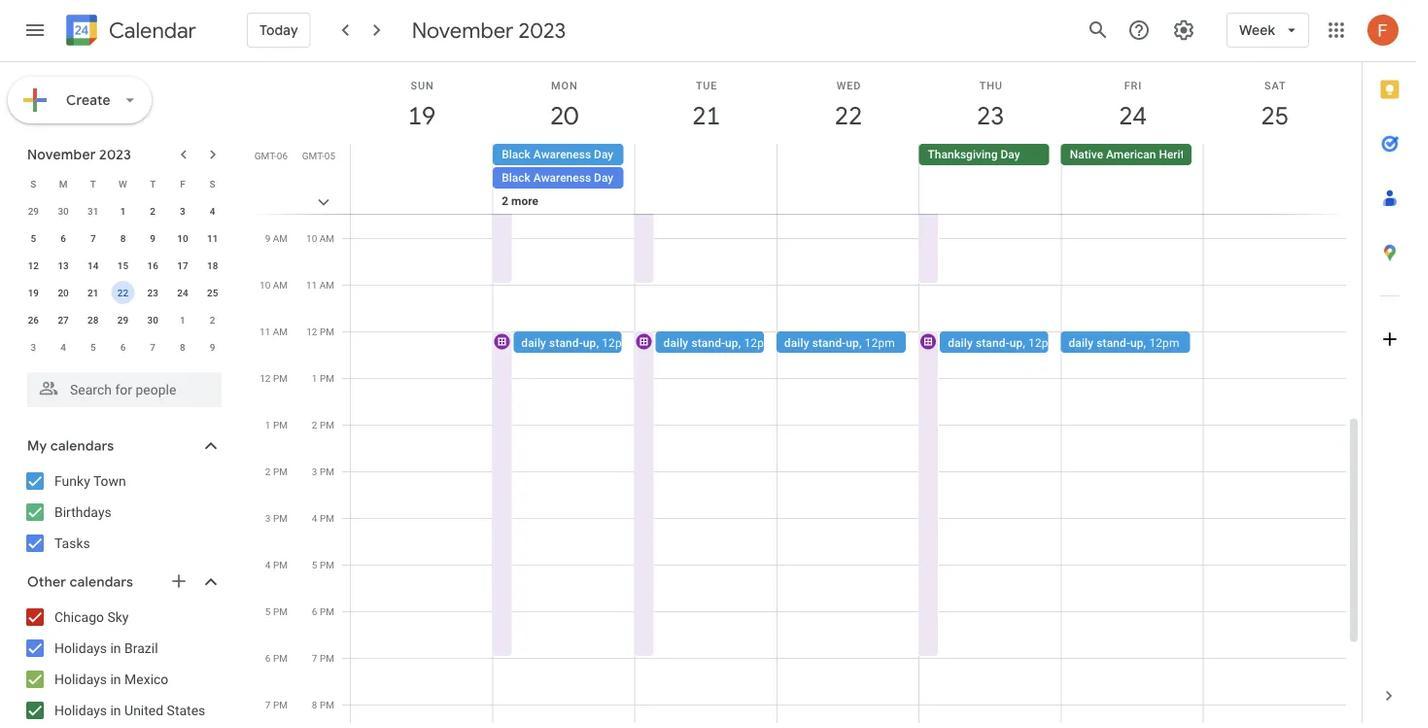 Task type: vqa. For each thing, say whether or not it's contained in the screenshot.
adjusted
no



Task type: locate. For each thing, give the bounding box(es) containing it.
0 horizontal spatial 20
[[58, 287, 69, 298]]

sun 19
[[407, 79, 435, 132]]

1 horizontal spatial 29
[[117, 314, 128, 326]]

2 holidays from the top
[[54, 671, 107, 687]]

25 down sat
[[1260, 100, 1288, 132]]

row down 22 element
[[18, 306, 227, 333]]

0 horizontal spatial 11
[[207, 232, 218, 244]]

0 vertical spatial calendars
[[50, 437, 114, 455]]

10 down 9 am
[[260, 279, 270, 291]]

row group containing 29
[[18, 197, 227, 361]]

sat 25
[[1260, 79, 1288, 132]]

25 inside grid
[[1260, 100, 1288, 132]]

pm
[[320, 326, 334, 337], [273, 372, 288, 384], [320, 372, 334, 384], [273, 419, 288, 431], [320, 419, 334, 431], [273, 466, 288, 477], [320, 466, 334, 477], [273, 512, 288, 524], [320, 512, 334, 524], [273, 559, 288, 570], [320, 559, 334, 570], [273, 605, 288, 617], [320, 605, 334, 617], [273, 652, 288, 664], [320, 652, 334, 664], [273, 699, 288, 710], [320, 699, 334, 710]]

1
[[120, 205, 126, 217], [180, 314, 185, 326], [312, 372, 317, 384], [265, 419, 271, 431]]

row up 15 element
[[18, 225, 227, 252]]

1 daily from the left
[[521, 336, 546, 349]]

cell down 19 "link"
[[351, 144, 493, 237]]

0 vertical spatial awareness
[[533, 148, 591, 161]]

1 vertical spatial 22
[[117, 287, 128, 298]]

10 am right 9 am
[[306, 232, 334, 244]]

2 black awareness day button from the top
[[493, 167, 623, 189]]

2 vertical spatial holidays
[[54, 702, 107, 718]]

my calendars list
[[4, 466, 241, 559]]

1 horizontal spatial 19
[[407, 100, 435, 132]]

5 cell from the left
[[1203, 144, 1345, 237]]

funky
[[54, 473, 90, 489]]

wed
[[836, 79, 861, 91]]

december 5 element
[[81, 335, 105, 359]]

1 horizontal spatial 8
[[180, 341, 185, 353]]

2 gmt- from the left
[[302, 150, 324, 161]]

3 12pm from the left
[[865, 336, 895, 349]]

18
[[207, 259, 218, 271]]

row up 22 element
[[18, 252, 227, 279]]

t left f
[[150, 178, 156, 190]]

november up sun in the left top of the page
[[412, 17, 514, 44]]

december 3 element
[[22, 335, 45, 359]]

0 vertical spatial black
[[502, 148, 531, 161]]

row containing black awareness day
[[342, 144, 1362, 237]]

29
[[28, 205, 39, 217], [117, 314, 128, 326]]

3 pm
[[312, 466, 334, 477], [265, 512, 288, 524]]

calendars inside dropdown button
[[70, 573, 133, 591]]

cell
[[351, 144, 493, 237], [493, 144, 635, 237], [635, 144, 777, 237], [777, 144, 919, 237], [1203, 144, 1345, 237]]

in left mexico
[[110, 671, 121, 687]]

0 vertical spatial in
[[110, 640, 121, 656]]

calendars inside dropdown button
[[50, 437, 114, 455]]

s up october 29 element
[[30, 178, 36, 190]]

0 vertical spatial 12
[[28, 259, 39, 271]]

1 horizontal spatial 5 pm
[[312, 559, 334, 570]]

1 horizontal spatial 24
[[1118, 100, 1145, 132]]

23 element
[[141, 281, 164, 304]]

1 horizontal spatial gmt-
[[302, 150, 324, 161]]

2 vertical spatial 11
[[260, 326, 270, 337]]

2 cell from the left
[[493, 144, 635, 237]]

december 2 element
[[201, 308, 224, 331]]

3 in from the top
[[110, 702, 121, 718]]

2 in from the top
[[110, 671, 121, 687]]

12
[[28, 259, 39, 271], [306, 326, 317, 337], [260, 372, 271, 384]]

2 horizontal spatial 11
[[306, 279, 317, 291]]

6
[[60, 232, 66, 244], [120, 341, 126, 353], [312, 605, 317, 617], [265, 652, 271, 664]]

1 vertical spatial calendars
[[70, 573, 133, 591]]

daily
[[521, 336, 546, 349], [663, 336, 688, 349], [784, 336, 809, 349], [948, 336, 973, 349], [1069, 336, 1094, 349]]

0 vertical spatial 11
[[207, 232, 218, 244]]

gmt-06
[[254, 150, 288, 161]]

day inside button
[[1206, 148, 1226, 161]]

25 down "18"
[[207, 287, 218, 298]]

1 vertical spatial 19
[[28, 287, 39, 298]]

1 vertical spatial black awareness day button
[[493, 167, 623, 189]]

10 am down 9 am
[[260, 279, 288, 291]]

1 vertical spatial 2 pm
[[265, 466, 288, 477]]

t up october 31 element
[[90, 178, 96, 190]]

0 horizontal spatial 30
[[58, 205, 69, 217]]

december 7 element
[[141, 335, 164, 359]]

0 vertical spatial november
[[412, 17, 514, 44]]

gmt- left gmt-05
[[254, 150, 277, 161]]

28 element
[[81, 308, 105, 331]]

22 cell
[[108, 279, 138, 306]]

2
[[502, 194, 508, 208], [150, 205, 156, 217], [210, 314, 215, 326], [312, 419, 317, 431], [265, 466, 271, 477]]

native
[[1070, 148, 1103, 161]]

cell down 21 link
[[635, 144, 777, 237]]

2 horizontal spatial 8
[[312, 699, 317, 710]]

calendars
[[50, 437, 114, 455], [70, 573, 133, 591]]

7 left the 8 pm
[[265, 699, 271, 710]]

funky town
[[54, 473, 126, 489]]

calendars up chicago sky
[[70, 573, 133, 591]]

november
[[412, 17, 514, 44], [27, 146, 96, 163]]

1 black from the top
[[502, 148, 531, 161]]

gmt- for 06
[[254, 150, 277, 161]]

1 vertical spatial holidays
[[54, 671, 107, 687]]

1 vertical spatial 20
[[58, 287, 69, 298]]

grid containing 19
[[249, 62, 1362, 724]]

0 horizontal spatial 29
[[28, 205, 39, 217]]

calendar heading
[[105, 17, 196, 44]]

november 2023 grid
[[18, 170, 227, 361]]

3 stand- from the left
[[812, 336, 846, 349]]

0 vertical spatial 24
[[1118, 100, 1145, 132]]

2023 up the w
[[99, 146, 131, 163]]

sat
[[1265, 79, 1286, 91]]

holidays down holidays in mexico
[[54, 702, 107, 718]]

8 pm
[[312, 699, 334, 710]]

4 pm
[[312, 512, 334, 524], [265, 559, 288, 570]]

1 horizontal spatial 20
[[549, 100, 577, 132]]

18 element
[[201, 254, 224, 277]]

2 vertical spatial 12
[[260, 372, 271, 384]]

row down 22 link
[[342, 144, 1362, 237]]

0 horizontal spatial 21
[[88, 287, 99, 298]]

in for united
[[110, 702, 121, 718]]

up
[[583, 336, 596, 349], [725, 336, 738, 349], [846, 336, 859, 349], [1009, 336, 1023, 349], [1130, 336, 1143, 349]]

8 inside grid
[[312, 699, 317, 710]]

row down 29 element
[[18, 333, 227, 361]]

5 up from the left
[[1130, 336, 1143, 349]]

13
[[58, 259, 69, 271]]

1 vertical spatial november 2023
[[27, 146, 131, 163]]

12 pm
[[306, 326, 334, 337], [260, 372, 288, 384]]

12pm
[[602, 336, 632, 349], [744, 336, 774, 349], [865, 336, 895, 349], [1028, 336, 1059, 349], [1149, 336, 1179, 349]]

30 down m
[[58, 205, 69, 217]]

12 element
[[22, 254, 45, 277]]

0 vertical spatial 11 am
[[306, 279, 334, 291]]

0 horizontal spatial 3 pm
[[265, 512, 288, 524]]

0 horizontal spatial 10 am
[[260, 279, 288, 291]]

0 horizontal spatial 7 pm
[[265, 699, 288, 710]]

7 pm up the 8 pm
[[312, 652, 334, 664]]

0 horizontal spatial 22
[[117, 287, 128, 298]]

25
[[1260, 100, 1288, 132], [207, 287, 218, 298]]

7
[[90, 232, 96, 244], [150, 341, 156, 353], [312, 652, 317, 664], [265, 699, 271, 710]]

1 awareness from the top
[[533, 148, 591, 161]]

1 gmt- from the left
[[254, 150, 277, 161]]

grid
[[249, 62, 1362, 724]]

row up october 31 element
[[18, 170, 227, 197]]

4 daily stand-up , 12pm from the left
[[948, 336, 1059, 349]]

15
[[117, 259, 128, 271]]

30 for 30 element
[[147, 314, 158, 326]]

holidays in united states
[[54, 702, 205, 718]]

24
[[1118, 100, 1145, 132], [177, 287, 188, 298]]

1 vertical spatial 6 pm
[[265, 652, 288, 664]]

0 vertical spatial november 2023
[[412, 17, 566, 44]]

14 element
[[81, 254, 105, 277]]

22 link
[[826, 93, 871, 138]]

21
[[691, 100, 719, 132], [88, 287, 99, 298]]

cell down 22 link
[[777, 144, 919, 237]]

s right f
[[210, 178, 215, 190]]

1 horizontal spatial 22
[[833, 100, 861, 132]]

in left brazil
[[110, 640, 121, 656]]

0 horizontal spatial s
[[30, 178, 36, 190]]

0 vertical spatial 2 pm
[[312, 419, 334, 431]]

awareness
[[533, 148, 591, 161], [533, 171, 591, 185]]

row up 29 element
[[18, 279, 227, 306]]

1 in from the top
[[110, 640, 121, 656]]

29 element
[[111, 308, 135, 331]]

9 right 11 element
[[265, 232, 270, 244]]

22 down 15
[[117, 287, 128, 298]]

16
[[147, 259, 158, 271]]

5 12pm from the left
[[1149, 336, 1179, 349]]

0 horizontal spatial 23
[[147, 287, 158, 298]]

21 link
[[684, 93, 729, 138]]

1 horizontal spatial t
[[150, 178, 156, 190]]

0 vertical spatial 5 pm
[[312, 559, 334, 570]]

10 right 9 am
[[306, 232, 317, 244]]

chicago
[[54, 609, 104, 625]]

holidays for holidays in brazil
[[54, 640, 107, 656]]

gmt- for 05
[[302, 150, 324, 161]]

1 vertical spatial 11
[[306, 279, 317, 291]]

,
[[596, 336, 599, 349], [738, 336, 741, 349], [859, 336, 862, 349], [1023, 336, 1025, 349], [1143, 336, 1146, 349]]

1 vertical spatial november
[[27, 146, 96, 163]]

2023 up mon
[[518, 17, 566, 44]]

29 down 22 element
[[117, 314, 128, 326]]

19 element
[[22, 281, 45, 304]]

1 horizontal spatial 12 pm
[[306, 326, 334, 337]]

2 daily from the left
[[663, 336, 688, 349]]

november 2023 up m
[[27, 146, 131, 163]]

calendars for my calendars
[[50, 437, 114, 455]]

13 element
[[52, 254, 75, 277]]

0 horizontal spatial 6 pm
[[265, 652, 288, 664]]

2 up from the left
[[725, 336, 738, 349]]

cell down 20 link
[[493, 144, 635, 237]]

0 horizontal spatial 4 pm
[[265, 559, 288, 570]]

0 vertical spatial 4 pm
[[312, 512, 334, 524]]

1 horizontal spatial 23
[[975, 100, 1003, 132]]

holidays down chicago
[[54, 640, 107, 656]]

row inside grid
[[342, 144, 1362, 237]]

21 down tue at the top
[[691, 100, 719, 132]]

1 vertical spatial 5 pm
[[265, 605, 288, 617]]

9 up 16 element
[[150, 232, 156, 244]]

1 vertical spatial 23
[[147, 287, 158, 298]]

19 up '26'
[[28, 287, 39, 298]]

1 horizontal spatial 30
[[147, 314, 158, 326]]

in for mexico
[[110, 671, 121, 687]]

1 vertical spatial 12 pm
[[260, 372, 288, 384]]

0 horizontal spatial 24
[[177, 287, 188, 298]]

november 2023 up sun in the left top of the page
[[412, 17, 566, 44]]

28
[[88, 314, 99, 326]]

holidays in brazil
[[54, 640, 158, 656]]

21 down the '14'
[[88, 287, 99, 298]]

24 inside november 2023 grid
[[177, 287, 188, 298]]

0 horizontal spatial 12
[[28, 259, 39, 271]]

gmt-
[[254, 150, 277, 161], [302, 150, 324, 161]]

0 vertical spatial 10 am
[[306, 232, 334, 244]]

gmt- right 06 in the left of the page
[[302, 150, 324, 161]]

fri 24
[[1118, 79, 1145, 132]]

24 element
[[171, 281, 194, 304]]

1 horizontal spatial 3 pm
[[312, 466, 334, 477]]

sun
[[411, 79, 434, 91]]

1 t from the left
[[90, 178, 96, 190]]

cell down 25 link
[[1203, 144, 1345, 237]]

4
[[210, 205, 215, 217], [60, 341, 66, 353], [312, 512, 317, 524], [265, 559, 271, 570]]

1 horizontal spatial 11
[[260, 326, 270, 337]]

0 vertical spatial 2023
[[518, 17, 566, 44]]

1 s from the left
[[30, 178, 36, 190]]

holidays for holidays in mexico
[[54, 671, 107, 687]]

25 inside row
[[207, 287, 218, 298]]

2 pm
[[312, 419, 334, 431], [265, 466, 288, 477]]

1 vertical spatial 2023
[[99, 146, 131, 163]]

24 down 17
[[177, 287, 188, 298]]

gmt-05
[[302, 150, 335, 161]]

29 for 29 element
[[117, 314, 128, 326]]

create
[[66, 91, 111, 109]]

3 , from the left
[[859, 336, 862, 349]]

0 horizontal spatial 5 pm
[[265, 605, 288, 617]]

t
[[90, 178, 96, 190], [150, 178, 156, 190]]

10
[[177, 232, 188, 244], [306, 232, 317, 244], [260, 279, 270, 291]]

23 down thu
[[975, 100, 1003, 132]]

november up m
[[27, 146, 96, 163]]

daily stand-up , 12pm
[[521, 336, 632, 349], [663, 336, 774, 349], [784, 336, 895, 349], [948, 336, 1059, 349], [1069, 336, 1179, 349]]

21 inside november 2023 grid
[[88, 287, 99, 298]]

tue 21
[[691, 79, 719, 132]]

None search field
[[0, 364, 241, 407]]

cell containing black awareness day
[[493, 144, 635, 237]]

2 12pm from the left
[[744, 336, 774, 349]]

23 down 16
[[147, 287, 158, 298]]

29 for october 29 element
[[28, 205, 39, 217]]

1 holidays from the top
[[54, 640, 107, 656]]

22 inside 'cell'
[[117, 287, 128, 298]]

9 down december 2 element at the top of the page
[[210, 341, 215, 353]]

chicago sky
[[54, 609, 129, 625]]

11 am
[[306, 279, 334, 291], [260, 326, 288, 337]]

29 left october 30 element
[[28, 205, 39, 217]]

1 vertical spatial 29
[[117, 314, 128, 326]]

20 down mon
[[549, 100, 577, 132]]

1 horizontal spatial 9
[[210, 341, 215, 353]]

1 vertical spatial 24
[[177, 287, 188, 298]]

19 link
[[400, 93, 444, 138]]

f
[[180, 178, 185, 190]]

0 horizontal spatial 8
[[120, 232, 126, 244]]

1 horizontal spatial 2023
[[518, 17, 566, 44]]

row down the w
[[18, 197, 227, 225]]

1 black awareness day button from the top
[[493, 144, 623, 165]]

holidays down "holidays in brazil" at left
[[54, 671, 107, 687]]

19 down sun in the left top of the page
[[407, 100, 435, 132]]

in
[[110, 640, 121, 656], [110, 671, 121, 687], [110, 702, 121, 718]]

1 horizontal spatial s
[[210, 178, 215, 190]]

black awareness day button down 20 link
[[493, 144, 623, 165]]

calendars for other calendars
[[70, 573, 133, 591]]

1 horizontal spatial 25
[[1260, 100, 1288, 132]]

1 vertical spatial 7 pm
[[265, 699, 288, 710]]

30 for october 30 element
[[58, 205, 69, 217]]

2 vertical spatial in
[[110, 702, 121, 718]]

12 inside 12 element
[[28, 259, 39, 271]]

24 down fri
[[1118, 100, 1145, 132]]

20
[[549, 100, 577, 132], [58, 287, 69, 298]]

wed 22
[[833, 79, 861, 132]]

30 down the 23 element
[[147, 314, 158, 326]]

10 up 17
[[177, 232, 188, 244]]

22 down wed at top
[[833, 100, 861, 132]]

7 pm
[[312, 652, 334, 664], [265, 699, 288, 710]]

30
[[58, 205, 69, 217], [147, 314, 158, 326]]

1 horizontal spatial 4 pm
[[312, 512, 334, 524]]

4 daily from the left
[[948, 336, 973, 349]]

22
[[833, 100, 861, 132], [117, 287, 128, 298]]

20 link
[[542, 93, 586, 138]]

0 vertical spatial holidays
[[54, 640, 107, 656]]

1 vertical spatial 3 pm
[[265, 512, 288, 524]]

23
[[975, 100, 1003, 132], [147, 287, 158, 298]]

1 , from the left
[[596, 336, 599, 349]]

10 element
[[171, 226, 194, 250]]

black
[[502, 148, 531, 161], [502, 171, 531, 185]]

5
[[31, 232, 36, 244], [90, 341, 96, 353], [312, 559, 317, 570], [265, 605, 271, 617]]

black awareness day button
[[493, 144, 623, 165], [493, 167, 623, 189]]

row group
[[18, 197, 227, 361]]

day inside button
[[1000, 148, 1020, 161]]

row
[[342, 144, 1362, 237], [18, 170, 227, 197], [18, 197, 227, 225], [18, 225, 227, 252], [18, 252, 227, 279], [18, 279, 227, 306], [18, 306, 227, 333], [18, 333, 227, 361]]

black awareness day button up 2 more button
[[493, 167, 623, 189]]

3 holidays from the top
[[54, 702, 107, 718]]

1 horizontal spatial 11 am
[[306, 279, 334, 291]]

4 , from the left
[[1023, 336, 1025, 349]]

11 element
[[201, 226, 224, 250]]

1 vertical spatial 4 pm
[[265, 559, 288, 570]]

1 vertical spatial 1 pm
[[265, 419, 288, 431]]

today
[[259, 21, 298, 39]]

0 vertical spatial 1 pm
[[312, 372, 334, 384]]

1 vertical spatial in
[[110, 671, 121, 687]]

7 pm left the 8 pm
[[265, 699, 288, 710]]

1 up from the left
[[583, 336, 596, 349]]

20 up 27
[[58, 287, 69, 298]]

tab list
[[1363, 62, 1416, 669]]

3 inside december 3 element
[[31, 341, 36, 353]]

awareness down 20 link
[[533, 148, 591, 161]]

11
[[207, 232, 218, 244], [306, 279, 317, 291], [260, 326, 270, 337]]

9 inside grid
[[265, 232, 270, 244]]

2 awareness from the top
[[533, 171, 591, 185]]

in left united
[[110, 702, 121, 718]]

0 horizontal spatial 9
[[150, 232, 156, 244]]

october 30 element
[[52, 199, 75, 223]]

1 vertical spatial awareness
[[533, 171, 591, 185]]

19
[[407, 100, 435, 132], [28, 287, 39, 298]]

november 2023
[[412, 17, 566, 44], [27, 146, 131, 163]]

Search for people text field
[[39, 372, 210, 407]]

8 for 8 pm
[[312, 699, 317, 710]]

0 vertical spatial 22
[[833, 100, 861, 132]]

1 vertical spatial 21
[[88, 287, 99, 298]]

calendars up funky town
[[50, 437, 114, 455]]

awareness up 2 more button
[[533, 171, 591, 185]]

1 horizontal spatial 12
[[260, 372, 271, 384]]



Task type: describe. For each thing, give the bounding box(es) containing it.
25 link
[[1253, 93, 1297, 138]]

4 up from the left
[[1009, 336, 1023, 349]]

5 , from the left
[[1143, 336, 1146, 349]]

town
[[93, 473, 126, 489]]

today button
[[247, 7, 311, 53]]

week button
[[1227, 7, 1309, 53]]

1 horizontal spatial 1 pm
[[312, 372, 334, 384]]

w
[[119, 178, 127, 190]]

1 horizontal spatial 10
[[260, 279, 270, 291]]

0 horizontal spatial november
[[27, 146, 96, 163]]

31
[[88, 205, 99, 217]]

23 link
[[968, 93, 1013, 138]]

30 element
[[141, 308, 164, 331]]

native american heritage day
[[1070, 148, 1226, 161]]

more
[[511, 194, 538, 208]]

20 element
[[52, 281, 75, 304]]

14
[[88, 259, 99, 271]]

united
[[124, 702, 163, 718]]

20 inside mon 20
[[549, 100, 577, 132]]

december 8 element
[[171, 335, 194, 359]]

7 down 30 element
[[150, 341, 156, 353]]

fri
[[1124, 79, 1142, 91]]

create button
[[8, 77, 151, 123]]

tue
[[696, 79, 718, 91]]

1 horizontal spatial 6 pm
[[312, 605, 334, 617]]

other calendars button
[[4, 567, 241, 598]]

17
[[177, 259, 188, 271]]

m
[[59, 178, 67, 190]]

sky
[[107, 609, 129, 625]]

22 inside wed 22
[[833, 100, 861, 132]]

2 black from the top
[[502, 171, 531, 185]]

row containing 5
[[18, 225, 227, 252]]

mexico
[[124, 671, 168, 687]]

11 inside november 2023 grid
[[207, 232, 218, 244]]

06
[[277, 150, 288, 161]]

my calendars
[[27, 437, 114, 455]]

5 stand- from the left
[[1097, 336, 1130, 349]]

0 vertical spatial 7 pm
[[312, 652, 334, 664]]

my calendars button
[[4, 431, 241, 462]]

calendar
[[109, 17, 196, 44]]

8 for the december 8 element
[[180, 341, 185, 353]]

10 inside november 2023 grid
[[177, 232, 188, 244]]

thanksgiving
[[928, 148, 998, 161]]

2 stand- from the left
[[691, 336, 725, 349]]

05
[[324, 150, 335, 161]]

1 horizontal spatial november 2023
[[412, 17, 566, 44]]

2 more button
[[493, 190, 623, 212]]

holidays in mexico
[[54, 671, 168, 687]]

row containing 29
[[18, 197, 227, 225]]

other calendars list
[[4, 602, 241, 724]]

other calendars
[[27, 573, 133, 591]]

native american heritage day button
[[1061, 144, 1226, 165]]

2 s from the left
[[210, 178, 215, 190]]

16 element
[[141, 254, 164, 277]]

4 stand- from the left
[[976, 336, 1009, 349]]

9 for december 9 element
[[210, 341, 215, 353]]

23 inside grid
[[147, 287, 158, 298]]

heritage
[[1159, 148, 1204, 161]]

21 element
[[81, 281, 105, 304]]

0 horizontal spatial 2023
[[99, 146, 131, 163]]

row containing 12
[[18, 252, 227, 279]]

thu 23
[[975, 79, 1003, 132]]

7 up the 8 pm
[[312, 652, 317, 664]]

week
[[1239, 21, 1275, 39]]

1 vertical spatial 11 am
[[260, 326, 288, 337]]

thu
[[979, 79, 1003, 91]]

1 horizontal spatial 2 pm
[[312, 419, 334, 431]]

15 element
[[111, 254, 135, 277]]

mon 20
[[549, 79, 578, 132]]

2 horizontal spatial 10
[[306, 232, 317, 244]]

26 element
[[22, 308, 45, 331]]

22 element
[[111, 281, 135, 304]]

row containing 19
[[18, 279, 227, 306]]

tasks
[[54, 535, 90, 551]]

american
[[1106, 148, 1156, 161]]

0 horizontal spatial 1 pm
[[265, 419, 288, 431]]

4 cell from the left
[[777, 144, 919, 237]]

1 horizontal spatial 10 am
[[306, 232, 334, 244]]

december 1 element
[[171, 308, 194, 331]]

27 element
[[52, 308, 75, 331]]

1 cell from the left
[[351, 144, 493, 237]]

2 daily stand-up , 12pm from the left
[[663, 336, 774, 349]]

row containing s
[[18, 170, 227, 197]]

3 daily from the left
[[784, 336, 809, 349]]

9 for 9 am
[[265, 232, 270, 244]]

december 6 element
[[111, 335, 135, 359]]

thanksgiving day button
[[919, 144, 1049, 165]]

brazil
[[124, 640, 158, 656]]

1 vertical spatial 10 am
[[260, 279, 288, 291]]

other
[[27, 573, 66, 591]]

0 horizontal spatial 12 pm
[[260, 372, 288, 384]]

1 daily stand-up , 12pm from the left
[[521, 336, 632, 349]]

add other calendars image
[[169, 571, 189, 591]]

2 t from the left
[[150, 178, 156, 190]]

thanksgiving day
[[928, 148, 1020, 161]]

1 horizontal spatial november
[[412, 17, 514, 44]]

3 up from the left
[[846, 336, 859, 349]]

row containing 3
[[18, 333, 227, 361]]

19 inside november 2023 grid
[[28, 287, 39, 298]]

0 vertical spatial 8
[[120, 232, 126, 244]]

1 horizontal spatial 21
[[691, 100, 719, 132]]

1 stand- from the left
[[549, 336, 583, 349]]

17 element
[[171, 254, 194, 277]]

black awareness day black awareness day 2 more
[[502, 148, 613, 208]]

mon
[[551, 79, 578, 91]]

october 31 element
[[81, 199, 105, 223]]

main drawer image
[[23, 18, 47, 42]]

in for brazil
[[110, 640, 121, 656]]

27
[[58, 314, 69, 326]]

5 inside december 5 element
[[90, 341, 96, 353]]

25 element
[[201, 281, 224, 304]]

5 daily from the left
[[1069, 336, 1094, 349]]

1 vertical spatial 12
[[306, 326, 317, 337]]

2 , from the left
[[738, 336, 741, 349]]

3 daily stand-up , 12pm from the left
[[784, 336, 895, 349]]

0 vertical spatial 23
[[975, 100, 1003, 132]]

9 am
[[265, 232, 288, 244]]

settings menu image
[[1172, 18, 1196, 42]]

states
[[167, 702, 205, 718]]

1 12pm from the left
[[602, 336, 632, 349]]

7 down october 31 element
[[90, 232, 96, 244]]

26
[[28, 314, 39, 326]]

december 4 element
[[52, 335, 75, 359]]

0 vertical spatial 12 pm
[[306, 326, 334, 337]]

calendar element
[[62, 11, 196, 53]]

5 daily stand-up , 12pm from the left
[[1069, 336, 1179, 349]]

birthdays
[[54, 504, 112, 520]]

row containing 26
[[18, 306, 227, 333]]

3 cell from the left
[[635, 144, 777, 237]]

2 inside black awareness day black awareness day 2 more
[[502, 194, 508, 208]]

october 29 element
[[22, 199, 45, 223]]

holidays for holidays in united states
[[54, 702, 107, 718]]

20 inside 'element'
[[58, 287, 69, 298]]

december 9 element
[[201, 335, 224, 359]]

24 link
[[1110, 93, 1155, 138]]

6 inside the december 6 element
[[120, 341, 126, 353]]

my
[[27, 437, 47, 455]]

4 12pm from the left
[[1028, 336, 1059, 349]]



